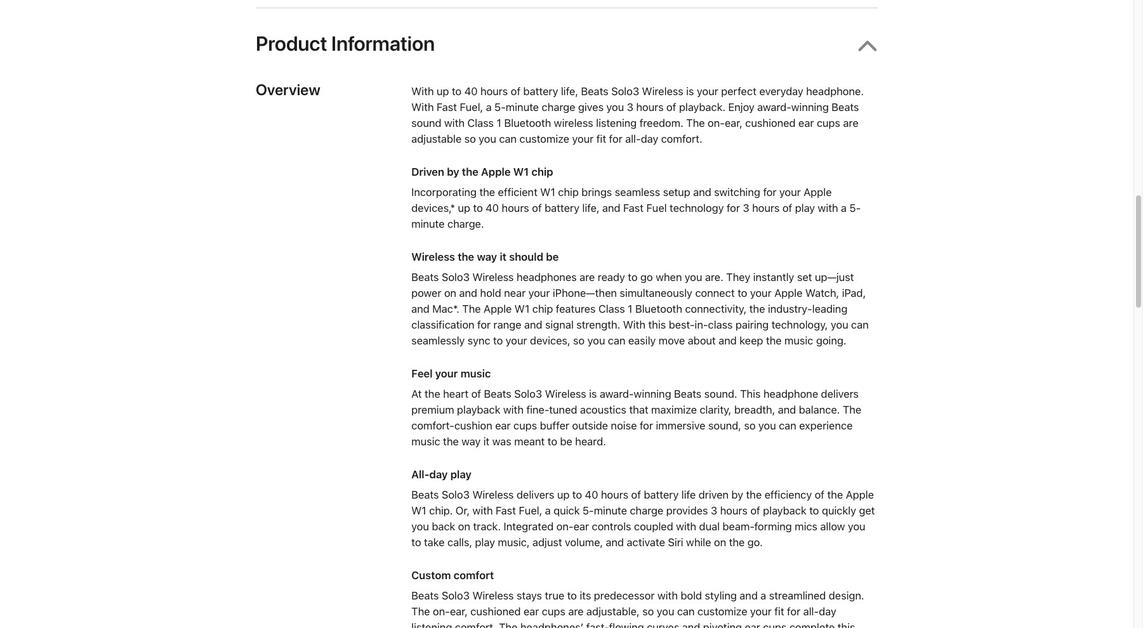 Task type: locate. For each thing, give the bounding box(es) containing it.
1 vertical spatial on-
[[557, 521, 574, 533]]

0 horizontal spatial on
[[444, 287, 456, 300]]

0 vertical spatial bluetooth
[[504, 117, 551, 129]]

for down "streamlined"
[[787, 606, 801, 618]]

maximize
[[651, 404, 697, 416]]

solo3
[[611, 85, 639, 98], [442, 271, 470, 284], [514, 388, 542, 401], [442, 489, 470, 502], [442, 590, 470, 602]]

1 vertical spatial 3
[[743, 202, 750, 215]]

wireless up hold at left
[[473, 271, 514, 284]]

keep
[[740, 335, 763, 347]]

all- up complete
[[804, 606, 819, 618]]

chip up 'efficient'
[[532, 166, 553, 178]]

your inside "incorporating the efficient w1 chip brings seamless setup and switching for your apple devices,* up to 40 hours of battery life, and fast fuel technology for 3 hours of play with a 5- minute charge."
[[780, 186, 801, 199]]

3 inside "incorporating the efficient w1 chip brings seamless setup and switching for your apple devices,* up to 40 hours of battery life, and fast fuel technology for 3 hours of play with a 5- minute charge."
[[743, 202, 750, 215]]

2 vertical spatial 40
[[585, 489, 598, 502]]

are up the iphone—then
[[580, 271, 595, 284]]

beats solo3 wireless stays true to its predecessor with bold styling and a streamlined design. the on-ear, cushioned ear cups are adjustable, so you can customize your fit for all-day listening comfort. the headphones' fast-flowing curves and pivoting ear cups complete th
[[411, 590, 865, 629]]

5- inside the with up to 40 hours of battery life, beats solo3 wireless is your perfect everyday headphone. with fast fuel, a 5-minute charge gives you 3 hours of playback. enjoy award-winning beats sound with class 1 bluetooth wireless listening freedom. the on-ear, cushioned ear cups are adjustable so you can customize your fit for all-day comfort.
[[495, 101, 506, 114]]

0 horizontal spatial award-
[[600, 388, 634, 401]]

your down wireless
[[572, 133, 594, 145]]

0 vertical spatial minute
[[506, 101, 539, 114]]

1 vertical spatial battery
[[545, 202, 580, 215]]

apple inside "incorporating the efficient w1 chip brings seamless setup and switching for your apple devices,* up to 40 hours of battery life, and fast fuel technology for 3 hours of play with a 5- minute charge."
[[804, 186, 832, 199]]

to
[[452, 85, 462, 98], [473, 202, 483, 215], [628, 271, 638, 284], [738, 287, 748, 300], [493, 335, 503, 347], [548, 435, 557, 448], [573, 489, 582, 502], [810, 505, 819, 517], [411, 536, 421, 549], [567, 590, 577, 602]]

2 horizontal spatial on
[[714, 536, 726, 549]]

for inside the with up to 40 hours of battery life, beats solo3 wireless is your perfect everyday headphone. with fast fuel, a 5-minute charge gives you 3 hours of playback. enjoy award-winning beats sound with class 1 bluetooth wireless listening freedom. the on-ear, cushioned ear cups are adjustable so you can customize your fit for all-day comfort.
[[609, 133, 623, 145]]

1 vertical spatial fuel,
[[519, 505, 542, 517]]

design.
[[829, 590, 865, 602]]

watch,
[[806, 287, 839, 300]]

to inside the with up to 40 hours of battery life, beats solo3 wireless is your perfect everyday headphone. with fast fuel, a 5-minute charge gives you 3 hours of playback. enjoy award-winning beats sound with class 1 bluetooth wireless listening freedom. the on-ear, cushioned ear cups are adjustable so you can customize your fit for all-day comfort.
[[452, 85, 462, 98]]

simultaneously
[[620, 287, 693, 300]]

listening
[[596, 117, 637, 129], [411, 622, 452, 629]]

streamlined
[[769, 590, 826, 602]]

sound,
[[709, 420, 742, 432]]

and inside beats solo3 wireless delivers up to 40 hours of battery life driven by the efficiency of the apple w1 chip. or, with fast fuel, a quick 5-minute charge provides 3 hours of playback to quickly get you back on track. integrated on-ear controls coupled with dual beam-forming mics allow you to take calls, play music, adjust volume, and activate siri while on the go.
[[606, 536, 624, 549]]

on up mac*. at the left of page
[[444, 287, 456, 300]]

1 horizontal spatial all-
[[804, 606, 819, 618]]

1 horizontal spatial fit
[[775, 606, 785, 618]]

cushioned down enjoy
[[746, 117, 796, 129]]

1 vertical spatial minute
[[411, 218, 445, 230]]

0 vertical spatial are
[[843, 117, 859, 129]]

wireless inside beats solo3 wireless delivers up to 40 hours of battery life driven by the efficiency of the apple w1 chip. or, with fast fuel, a quick 5-minute charge provides 3 hours of playback to quickly get you back on track. integrated on-ear controls coupled with dual beam-forming mics allow you to take calls, play music, adjust volume, and activate siri while on the go.
[[473, 489, 514, 502]]

take
[[424, 536, 445, 549]]

life, down the brings
[[582, 202, 600, 215]]

of
[[511, 85, 521, 98], [667, 101, 676, 114], [532, 202, 542, 215], [783, 202, 793, 215], [471, 388, 481, 401], [631, 489, 641, 502], [815, 489, 825, 502], [751, 505, 760, 517]]

technology,
[[772, 319, 828, 331]]

ear up was
[[495, 420, 511, 432]]

0 horizontal spatial it
[[484, 435, 490, 448]]

0 vertical spatial 40
[[464, 85, 478, 98]]

the
[[686, 117, 705, 129], [462, 303, 481, 315], [843, 404, 862, 416], [411, 606, 430, 618], [499, 622, 518, 629]]

w1 up 'efficient'
[[513, 166, 529, 178]]

class inside beats solo3 wireless headphones are ready to go when you are. they instantly set up—just power on and hold near your iphone—then simultaneously connect to your apple watch, ipad, and mac*. the apple w1 chip features class 1 bluetooth connectivity, the industry-leading classification for range and signal strength. with this best-in-class pairing technology, you can seamlessly sync to your devices, so you can easily move about and keep the music going.
[[599, 303, 625, 315]]

be
[[546, 251, 559, 264], [560, 435, 573, 448]]

1 inside the with up to 40 hours of battery life, beats solo3 wireless is your perfect everyday headphone. with fast fuel, a 5-minute charge gives you 3 hours of playback. enjoy award-winning beats sound with class 1 bluetooth wireless listening freedom. the on-ear, cushioned ear cups are adjustable so you can customize your fit for all-day comfort.
[[497, 117, 501, 129]]

so
[[464, 133, 476, 145], [573, 335, 585, 347], [744, 420, 756, 432], [643, 606, 654, 618]]

1 vertical spatial 40
[[486, 202, 499, 215]]

play inside beats solo3 wireless delivers up to 40 hours of battery life driven by the efficiency of the apple w1 chip. or, with fast fuel, a quick 5-minute charge provides 3 hours of playback to quickly get you back on track. integrated on-ear controls coupled with dual beam-forming mics allow you to take calls, play music, adjust volume, and activate siri while on the go.
[[475, 536, 495, 549]]

that
[[629, 404, 649, 416]]

fast inside beats solo3 wireless delivers up to 40 hours of battery life driven by the efficiency of the apple w1 chip. or, with fast fuel, a quick 5-minute charge provides 3 hours of playback to quickly get you back on track. integrated on-ear controls coupled with dual beam-forming mics allow you to take calls, play music, adjust volume, and activate siri while on the go.
[[496, 505, 516, 517]]

music down technology,
[[785, 335, 814, 347]]

award-
[[758, 101, 792, 114], [600, 388, 634, 401]]

ear down everyday
[[799, 117, 814, 129]]

1 vertical spatial cushioned
[[471, 606, 521, 618]]

1 vertical spatial winning
[[634, 388, 671, 401]]

1 up driven by the apple w1 chip
[[497, 117, 501, 129]]

up
[[437, 85, 449, 98], [458, 202, 470, 215], [557, 489, 570, 502]]

way down cushion
[[462, 435, 481, 448]]

solo3 inside beats solo3 wireless headphones are ready to go when you are. they instantly set up—just power on and hold near your iphone—then simultaneously connect to your apple watch, ipad, and mac*. the apple w1 chip features class 1 bluetooth connectivity, the industry-leading classification for range and signal strength. with this best-in-class pairing technology, you can seamlessly sync to your devices, so you can easily move about and keep the music going.
[[442, 271, 470, 284]]

are down its
[[568, 606, 584, 618]]

0 horizontal spatial fast
[[437, 101, 457, 114]]

0 horizontal spatial class
[[467, 117, 494, 129]]

headphone
[[764, 388, 818, 401]]

0 vertical spatial award-
[[758, 101, 792, 114]]

bluetooth up this
[[635, 303, 682, 315]]

1 vertical spatial playback
[[763, 505, 807, 517]]

hours
[[481, 85, 508, 98], [636, 101, 664, 114], [502, 202, 529, 215], [752, 202, 780, 215], [601, 489, 629, 502], [720, 505, 748, 517]]

1 vertical spatial 5-
[[850, 202, 861, 215]]

fast up the track.
[[496, 505, 516, 517]]

to left its
[[567, 590, 577, 602]]

1 vertical spatial ear,
[[450, 606, 468, 618]]

delivers inside at the heart of beats solo3 wireless is award-winning beats sound. this headphone delivers premium playback with fine-tuned acoustics that maximize clarity, breadth, and balance. the comfort-cushion ear cups buffer outside noise for immersive sound, so you can experience music the way it was meant to be heard.
[[821, 388, 859, 401]]

1 vertical spatial bluetooth
[[635, 303, 682, 315]]

0 horizontal spatial 40
[[464, 85, 478, 98]]

0 vertical spatial charge
[[542, 101, 576, 114]]

and down "headphone"
[[778, 404, 796, 416]]

with inside beats solo3 wireless headphones are ready to go when you are. they instantly set up—just power on and hold near your iphone—then simultaneously connect to your apple watch, ipad, and mac*. the apple w1 chip features class 1 bluetooth connectivity, the industry-leading classification for range and signal strength. with this best-in-class pairing technology, you can seamlessly sync to your devices, so you can easily move about and keep the music going.
[[623, 319, 646, 331]]

so up curves
[[643, 606, 654, 618]]

by inside beats solo3 wireless delivers up to 40 hours of battery life driven by the efficiency of the apple w1 chip. or, with fast fuel, a quick 5-minute charge provides 3 hours of playback to quickly get you back on track. integrated on-ear controls coupled with dual beam-forming mics allow you to take calls, play music, adjust volume, and activate siri while on the go.
[[732, 489, 743, 502]]

1 vertical spatial listening
[[411, 622, 452, 629]]

heard.
[[575, 435, 606, 448]]

can inside at the heart of beats solo3 wireless is award-winning beats sound. this headphone delivers premium playback with fine-tuned acoustics that maximize clarity, breadth, and balance. the comfort-cushion ear cups buffer outside noise for immersive sound, so you can experience music the way it was meant to be heard.
[[779, 420, 797, 432]]

ear,
[[725, 117, 743, 129], [450, 606, 468, 618]]

for inside beats solo3 wireless stays true to its predecessor with bold styling and a streamlined design. the on-ear, cushioned ear cups are adjustable, so you can customize your fit for all-day listening comfort. the headphones' fast-flowing curves and pivoting ear cups complete th
[[787, 606, 801, 618]]

up up the "sound"
[[437, 85, 449, 98]]

0 vertical spatial comfort.
[[661, 133, 703, 145]]

1 horizontal spatial 40
[[486, 202, 499, 215]]

freedom.
[[640, 117, 684, 129]]

easily
[[628, 335, 656, 347]]

everyday
[[760, 85, 804, 98]]

on- down playback.
[[708, 117, 725, 129]]

1 vertical spatial class
[[599, 303, 625, 315]]

can up driven by the apple w1 chip
[[499, 133, 517, 145]]

chip left the brings
[[558, 186, 579, 199]]

1 horizontal spatial customize
[[698, 606, 748, 618]]

and right curves
[[682, 622, 701, 629]]

1 down simultaneously
[[628, 303, 633, 315]]

comfort. down comfort
[[455, 622, 496, 629]]

1 horizontal spatial ear,
[[725, 117, 743, 129]]

0 horizontal spatial fit
[[597, 133, 606, 145]]

minute inside the with up to 40 hours of battery life, beats solo3 wireless is your perfect everyday headphone. with fast fuel, a 5-minute charge gives you 3 hours of playback. enjoy award-winning beats sound with class 1 bluetooth wireless listening freedom. the on-ear, cushioned ear cups are adjustable so you can customize your fit for all-day comfort.
[[506, 101, 539, 114]]

1 horizontal spatial award-
[[758, 101, 792, 114]]

1 vertical spatial fit
[[775, 606, 785, 618]]

ear, down enjoy
[[725, 117, 743, 129]]

acoustics
[[580, 404, 627, 416]]

0 vertical spatial customize
[[520, 133, 570, 145]]

day inside beats solo3 wireless stays true to its predecessor with bold styling and a streamlined design. the on-ear, cushioned ear cups are adjustable, so you can customize your fit for all-day listening comfort. the headphones' fast-flowing curves and pivoting ear cups complete th
[[819, 606, 837, 618]]

to up the charge. on the top left of the page
[[473, 202, 483, 215]]

product
[[256, 32, 327, 56]]

seamless
[[615, 186, 660, 199]]

you inside at the heart of beats solo3 wireless is award-winning beats sound. this headphone delivers premium playback with fine-tuned acoustics that maximize clarity, breadth, and balance. the comfort-cushion ear cups buffer outside noise for immersive sound, so you can experience music the way it was meant to be heard.
[[759, 420, 776, 432]]

listening inside beats solo3 wireless stays true to its predecessor with bold styling and a streamlined design. the on-ear, cushioned ear cups are adjustable, so you can customize your fit for all-day listening comfort. the headphones' fast-flowing curves and pivoting ear cups complete th
[[411, 622, 452, 629]]

0 vertical spatial playback
[[457, 404, 501, 416]]

minute
[[506, 101, 539, 114], [411, 218, 445, 230], [594, 505, 627, 517]]

ear right pivoting
[[745, 622, 760, 629]]

beats up maximize at right
[[674, 388, 702, 401]]

up inside beats solo3 wireless delivers up to 40 hours of battery life driven by the efficiency of the apple w1 chip. or, with fast fuel, a quick 5-minute charge provides 3 hours of playback to quickly get you back on track. integrated on-ear controls coupled with dual beam-forming mics allow you to take calls, play music, adjust volume, and activate siri while on the go.
[[557, 489, 570, 502]]

on- down custom
[[433, 606, 450, 618]]

0 horizontal spatial 3
[[627, 101, 634, 114]]

ear up the volume, at the bottom of page
[[574, 521, 589, 533]]

2 vertical spatial minute
[[594, 505, 627, 517]]

wireless inside beats solo3 wireless headphones are ready to go when you are. they instantly set up—just power on and hold near your iphone—then simultaneously connect to your apple watch, ipad, and mac*. the apple w1 chip features class 1 bluetooth connectivity, the industry-leading classification for range and signal strength. with this best-in-class pairing technology, you can seamlessly sync to your devices, so you can easily move about and keep the music going.
[[473, 271, 514, 284]]

1 vertical spatial on
[[458, 521, 470, 533]]

listening inside the with up to 40 hours of battery life, beats solo3 wireless is your perfect everyday headphone. with fast fuel, a 5-minute charge gives you 3 hours of playback. enjoy award-winning beats sound with class 1 bluetooth wireless listening freedom. the on-ear, cushioned ear cups are adjustable so you can customize your fit for all-day comfort.
[[596, 117, 637, 129]]

1 vertical spatial comfort.
[[455, 622, 496, 629]]

music inside at the heart of beats solo3 wireless is award-winning beats sound. this headphone delivers premium playback with fine-tuned acoustics that maximize clarity, breadth, and balance. the comfort-cushion ear cups buffer outside noise for immersive sound, so you can experience music the way it was meant to be heard.
[[411, 435, 440, 448]]

and inside at the heart of beats solo3 wireless is award-winning beats sound. this headphone delivers premium playback with fine-tuned acoustics that maximize clarity, breadth, and balance. the comfort-cushion ear cups buffer outside noise for immersive sound, so you can experience music the way it was meant to be heard.
[[778, 404, 796, 416]]

delivers up integrated
[[517, 489, 555, 502]]

1 vertical spatial chip
[[558, 186, 579, 199]]

so down "strength."
[[573, 335, 585, 347]]

w1 inside "incorporating the efficient w1 chip brings seamless setup and switching for your apple devices,* up to 40 hours of battery life, and fast fuel technology for 3 hours of play with a 5- minute charge."
[[540, 186, 555, 199]]

with inside at the heart of beats solo3 wireless is award-winning beats sound. this headphone delivers premium playback with fine-tuned acoustics that maximize clarity, breadth, and balance. the comfort-cushion ear cups buffer outside noise for immersive sound, so you can experience music the way it was meant to be heard.
[[503, 404, 524, 416]]

on- inside the with up to 40 hours of battery life, beats solo3 wireless is your perfect everyday headphone. with fast fuel, a 5-minute charge gives you 3 hours of playback. enjoy award-winning beats sound with class 1 bluetooth wireless listening freedom. the on-ear, cushioned ear cups are adjustable so you can customize your fit for all-day comfort.
[[708, 117, 725, 129]]

your
[[697, 85, 719, 98], [572, 133, 594, 145], [780, 186, 801, 199], [529, 287, 550, 300], [750, 287, 772, 300], [506, 335, 527, 347], [435, 368, 458, 380], [750, 606, 772, 618]]

to inside "incorporating the efficient w1 chip brings seamless setup and switching for your apple devices,* up to 40 hours of battery life, and fast fuel technology for 3 hours of play with a 5- minute charge."
[[473, 202, 483, 215]]

0 vertical spatial all-
[[625, 133, 641, 145]]

so right adjustable
[[464, 133, 476, 145]]

fit down "streamlined"
[[775, 606, 785, 618]]

3
[[627, 101, 634, 114], [743, 202, 750, 215], [711, 505, 718, 517]]

0 vertical spatial play
[[795, 202, 815, 215]]

driven
[[411, 166, 444, 178]]

1 horizontal spatial cushioned
[[746, 117, 796, 129]]

efficient
[[498, 186, 538, 199]]

with inside beats solo3 wireless stays true to its predecessor with bold styling and a streamlined design. the on-ear, cushioned ear cups are adjustable, so you can customize your fit for all-day listening comfort. the headphones' fast-flowing curves and pivoting ear cups complete th
[[658, 590, 678, 602]]

5- inside beats solo3 wireless delivers up to 40 hours of battery life driven by the efficiency of the apple w1 chip. or, with fast fuel, a quick 5-minute charge provides 3 hours of playback to quickly get you back on track. integrated on-ear controls coupled with dual beam-forming mics allow you to take calls, play music, adjust volume, and activate siri while on the go.
[[583, 505, 594, 517]]

chip.
[[429, 505, 453, 517]]

your inside beats solo3 wireless stays true to its predecessor with bold styling and a streamlined design. the on-ear, cushioned ear cups are adjustable, so you can customize your fit for all-day listening comfort. the headphones' fast-flowing curves and pivoting ear cups complete th
[[750, 606, 772, 618]]

outside
[[572, 420, 608, 432]]

1 horizontal spatial delivers
[[821, 388, 859, 401]]

flowing
[[609, 622, 644, 629]]

1 vertical spatial is
[[589, 388, 597, 401]]

cups
[[817, 117, 841, 129], [514, 420, 537, 432], [542, 606, 566, 618], [763, 622, 787, 629]]

0 vertical spatial ear,
[[725, 117, 743, 129]]

w1 inside beats solo3 wireless headphones are ready to go when you are. they instantly set up—just power on and hold near your iphone—then simultaneously connect to your apple watch, ipad, and mac*. the apple w1 chip features class 1 bluetooth connectivity, the industry-leading classification for range and signal strength. with this best-in-class pairing technology, you can seamlessly sync to your devices, so you can easily move about and keep the music going.
[[515, 303, 530, 315]]

experience
[[799, 420, 853, 432]]

0 horizontal spatial bluetooth
[[504, 117, 551, 129]]

1 vertical spatial life,
[[582, 202, 600, 215]]

wireless the way it should be
[[411, 251, 559, 264]]

0 horizontal spatial delivers
[[517, 489, 555, 502]]

life, inside "incorporating the efficient w1 chip brings seamless setup and switching for your apple devices,* up to 40 hours of battery life, and fast fuel technology for 3 hours of play with a 5- minute charge."
[[582, 202, 600, 215]]

playback.
[[679, 101, 726, 114]]

a
[[486, 101, 492, 114], [841, 202, 847, 215], [545, 505, 551, 517], [761, 590, 767, 602]]

life,
[[561, 85, 578, 98], [582, 202, 600, 215]]

battery inside the with up to 40 hours of battery life, beats solo3 wireless is your perfect everyday headphone. with fast fuel, a 5-minute charge gives you 3 hours of playback. enjoy award-winning beats sound with class 1 bluetooth wireless listening freedom. the on-ear, cushioned ear cups are adjustable so you can customize your fit for all-day comfort.
[[523, 85, 558, 98]]

life, inside the with up to 40 hours of battery life, beats solo3 wireless is your perfect everyday headphone. with fast fuel, a 5-minute charge gives you 3 hours of playback. enjoy award-winning beats sound with class 1 bluetooth wireless listening freedom. the on-ear, cushioned ear cups are adjustable so you can customize your fit for all-day comfort.
[[561, 85, 578, 98]]

ear inside at the heart of beats solo3 wireless is award-winning beats sound. this headphone delivers premium playback with fine-tuned acoustics that maximize clarity, breadth, and balance. the comfort-cushion ear cups buffer outside noise for immersive sound, so you can experience music the way it was meant to be heard.
[[495, 420, 511, 432]]

0 horizontal spatial up
[[437, 85, 449, 98]]

2 horizontal spatial fast
[[623, 202, 644, 215]]

and right styling
[[740, 590, 758, 602]]

battery inside beats solo3 wireless delivers up to 40 hours of battery life driven by the efficiency of the apple w1 chip. or, with fast fuel, a quick 5-minute charge provides 3 hours of playback to quickly get you back on track. integrated on-ear controls coupled with dual beam-forming mics allow you to take calls, play music, adjust volume, and activate siri while on the go.
[[644, 489, 679, 502]]

chip up signal
[[532, 303, 553, 315]]

you
[[607, 101, 624, 114], [479, 133, 496, 145], [685, 271, 703, 284], [831, 319, 849, 331], [588, 335, 605, 347], [759, 420, 776, 432], [411, 521, 429, 533], [848, 521, 866, 533], [657, 606, 675, 618]]

information
[[331, 32, 435, 56]]

chip inside "incorporating the efficient w1 chip brings seamless setup and switching for your apple devices,* up to 40 hours of battery life, and fast fuel technology for 3 hours of play with a 5- minute charge."
[[558, 186, 579, 199]]

apple inside beats solo3 wireless delivers up to 40 hours of battery life driven by the efficiency of the apple w1 chip. or, with fast fuel, a quick 5-minute charge provides 3 hours of playback to quickly get you back on track. integrated on-ear controls coupled with dual beam-forming mics allow you to take calls, play music, adjust volume, and activate siri while on the go.
[[846, 489, 874, 502]]

0 horizontal spatial cushioned
[[471, 606, 521, 618]]

for up 'sync'
[[477, 319, 491, 331]]

battery
[[523, 85, 558, 98], [545, 202, 580, 215], [644, 489, 679, 502]]

2 vertical spatial up
[[557, 489, 570, 502]]

all-day play
[[411, 469, 472, 481]]

it inside at the heart of beats solo3 wireless is award-winning beats sound. this headphone delivers premium playback with fine-tuned acoustics that maximize clarity, breadth, and balance. the comfort-cushion ear cups buffer outside noise for immersive sound, so you can experience music the way it was meant to be heard.
[[484, 435, 490, 448]]

beats inside beats solo3 wireless delivers up to 40 hours of battery life driven by the efficiency of the apple w1 chip. or, with fast fuel, a quick 5-minute charge provides 3 hours of playback to quickly get you back on track. integrated on-ear controls coupled with dual beam-forming mics allow you to take calls, play music, adjust volume, and activate siri while on the go.
[[411, 489, 439, 502]]

volume,
[[565, 536, 603, 549]]

w1 inside beats solo3 wireless delivers up to 40 hours of battery life driven by the efficiency of the apple w1 chip. or, with fast fuel, a quick 5-minute charge provides 3 hours of playback to quickly get you back on track. integrated on-ear controls coupled with dual beam-forming mics allow you to take calls, play music, adjust volume, and activate siri while on the go.
[[411, 505, 426, 517]]

3 inside beats solo3 wireless delivers up to 40 hours of battery life driven by the efficiency of the apple w1 chip. or, with fast fuel, a quick 5-minute charge provides 3 hours of playback to quickly get you back on track. integrated on-ear controls coupled with dual beam-forming mics allow you to take calls, play music, adjust volume, and activate siri while on the go.
[[711, 505, 718, 517]]

you left "are."
[[685, 271, 703, 284]]

w1
[[513, 166, 529, 178], [540, 186, 555, 199], [515, 303, 530, 315], [411, 505, 426, 517]]

charge.
[[448, 218, 484, 230]]

0 vertical spatial is
[[686, 85, 694, 98]]

you up going.
[[831, 319, 849, 331]]

adjust
[[533, 536, 562, 549]]

day up complete
[[819, 606, 837, 618]]

2 vertical spatial day
[[819, 606, 837, 618]]

1 horizontal spatial on-
[[557, 521, 574, 533]]

your right 'switching'
[[780, 186, 801, 199]]

winning inside at the heart of beats solo3 wireless is award-winning beats sound. this headphone delivers premium playback with fine-tuned acoustics that maximize clarity, breadth, and balance. the comfort-cushion ear cups buffer outside noise for immersive sound, so you can experience music the way it was meant to be heard.
[[634, 388, 671, 401]]

1 horizontal spatial comfort.
[[661, 133, 703, 145]]

to up adjustable
[[452, 85, 462, 98]]

music down comfort-
[[411, 435, 440, 448]]

0 vertical spatial 3
[[627, 101, 634, 114]]

class
[[467, 117, 494, 129], [599, 303, 625, 315]]

to down buffer
[[548, 435, 557, 448]]

charge inside the with up to 40 hours of battery life, beats solo3 wireless is your perfect everyday headphone. with fast fuel, a 5-minute charge gives you 3 hours of playback. enjoy award-winning beats sound with class 1 bluetooth wireless listening freedom. the on-ear, cushioned ear cups are adjustable so you can customize your fit for all-day comfort.
[[542, 101, 576, 114]]

integrated
[[504, 521, 554, 533]]

set
[[797, 271, 812, 284]]

buffer
[[540, 420, 570, 432]]

listening down custom
[[411, 622, 452, 629]]

the left efficiency
[[746, 489, 762, 502]]

it left was
[[484, 435, 490, 448]]

playback
[[457, 404, 501, 416], [763, 505, 807, 517]]

with inside the with up to 40 hours of battery life, beats solo3 wireless is your perfect everyday headphone. with fast fuel, a 5-minute charge gives you 3 hours of playback. enjoy award-winning beats sound with class 1 bluetooth wireless listening freedom. the on-ear, cushioned ear cups are adjustable so you can customize your fit for all-day comfort.
[[444, 117, 465, 129]]

0 vertical spatial life,
[[561, 85, 578, 98]]

driven
[[699, 489, 729, 502]]

2 vertical spatial 5-
[[583, 505, 594, 517]]

efficiency
[[765, 489, 812, 502]]

0 vertical spatial cushioned
[[746, 117, 796, 129]]

2 horizontal spatial minute
[[594, 505, 627, 517]]

your down headphones
[[529, 287, 550, 300]]

0 vertical spatial fit
[[597, 133, 606, 145]]

1 horizontal spatial it
[[500, 251, 507, 264]]

0 vertical spatial be
[[546, 251, 559, 264]]

comfort. down freedom.
[[661, 133, 703, 145]]

cushioned down stays
[[471, 606, 521, 618]]

play
[[795, 202, 815, 215], [450, 469, 472, 481], [475, 536, 495, 549]]

and left hold at left
[[459, 287, 477, 300]]

40 inside "incorporating the efficient w1 chip brings seamless setup and switching for your apple devices,* up to 40 hours of battery life, and fast fuel technology for 3 hours of play with a 5- minute charge."
[[486, 202, 499, 215]]

playback up cushion
[[457, 404, 501, 416]]

day down freedom.
[[641, 133, 659, 145]]

and down the brings
[[602, 202, 621, 215]]

0 horizontal spatial charge
[[542, 101, 576, 114]]

1 horizontal spatial 1
[[628, 303, 633, 315]]

wireless
[[554, 117, 593, 129]]

0 horizontal spatial playback
[[457, 404, 501, 416]]

and down class on the bottom right
[[719, 335, 737, 347]]

the down hold at left
[[462, 303, 481, 315]]

customize
[[520, 133, 570, 145], [698, 606, 748, 618]]

can inside the with up to 40 hours of battery life, beats solo3 wireless is your perfect everyday headphone. with fast fuel, a 5-minute charge gives you 3 hours of playback. enjoy award-winning beats sound with class 1 bluetooth wireless listening freedom. the on-ear, cushioned ear cups are adjustable so you can customize your fit for all-day comfort.
[[499, 133, 517, 145]]

life, up gives
[[561, 85, 578, 98]]

fuel, inside the with up to 40 hours of battery life, beats solo3 wireless is your perfect everyday headphone. with fast fuel, a 5-minute charge gives you 3 hours of playback. enjoy award-winning beats sound with class 1 bluetooth wireless listening freedom. the on-ear, cushioned ear cups are adjustable so you can customize your fit for all-day comfort.
[[460, 101, 483, 114]]

by right the driven
[[732, 489, 743, 502]]

2 horizontal spatial music
[[785, 335, 814, 347]]

0 vertical spatial music
[[785, 335, 814, 347]]

1 vertical spatial by
[[732, 489, 743, 502]]

0 vertical spatial day
[[641, 133, 659, 145]]

0 horizontal spatial 5-
[[495, 101, 506, 114]]

0 vertical spatial by
[[447, 166, 459, 178]]

40
[[464, 85, 478, 98], [486, 202, 499, 215], [585, 489, 598, 502]]

2 vertical spatial fast
[[496, 505, 516, 517]]

apple
[[481, 166, 511, 178], [804, 186, 832, 199], [775, 287, 803, 300], [484, 303, 512, 315], [846, 489, 874, 502]]

battery inside "incorporating the efficient w1 chip brings seamless setup and switching for your apple devices,* up to 40 hours of battery life, and fast fuel technology for 3 hours of play with a 5- minute charge."
[[545, 202, 580, 215]]

curves
[[647, 622, 680, 629]]

2 vertical spatial on-
[[433, 606, 450, 618]]

beats inside beats solo3 wireless stays true to its predecessor with bold styling and a streamlined design. the on-ear, cushioned ear cups are adjustable, so you can customize your fit for all-day listening comfort. the headphones' fast-flowing curves and pivoting ear cups complete th
[[411, 590, 439, 602]]

cups down headphone.
[[817, 117, 841, 129]]

bluetooth left wireless
[[504, 117, 551, 129]]

can down bold in the right bottom of the page
[[677, 606, 695, 618]]

0 vertical spatial delivers
[[821, 388, 859, 401]]

1 vertical spatial it
[[484, 435, 490, 448]]

1 vertical spatial all-
[[804, 606, 819, 618]]

1 horizontal spatial minute
[[506, 101, 539, 114]]

play inside "incorporating the efficient w1 chip brings seamless setup and switching for your apple devices,* up to 40 hours of battery life, and fast fuel technology for 3 hours of play with a 5- minute charge."
[[795, 202, 815, 215]]

the up quickly
[[828, 489, 843, 502]]

solo3 inside the with up to 40 hours of battery life, beats solo3 wireless is your perfect everyday headphone. with fast fuel, a 5-minute charge gives you 3 hours of playback. enjoy award-winning beats sound with class 1 bluetooth wireless listening freedom. the on-ear, cushioned ear cups are adjustable so you can customize your fit for all-day comfort.
[[611, 85, 639, 98]]

0 vertical spatial 1
[[497, 117, 501, 129]]

are down headphone.
[[843, 117, 859, 129]]

minute inside "incorporating the efficient w1 chip brings seamless setup and switching for your apple devices,* up to 40 hours of battery life, and fast fuel technology for 3 hours of play with a 5- minute charge."
[[411, 218, 445, 230]]

1 horizontal spatial 3
[[711, 505, 718, 517]]

w1 down near
[[515, 303, 530, 315]]

adjustable,
[[587, 606, 640, 618]]

you down "breadth,"
[[759, 420, 776, 432]]

it
[[500, 251, 507, 264], [484, 435, 490, 448]]

0 horizontal spatial on-
[[433, 606, 450, 618]]

you inside beats solo3 wireless stays true to its predecessor with bold styling and a streamlined design. the on-ear, cushioned ear cups are adjustable, so you can customize your fit for all-day listening comfort. the headphones' fast-flowing curves and pivoting ear cups complete th
[[657, 606, 675, 618]]

beats down custom
[[411, 590, 439, 602]]

fast down seamless
[[623, 202, 644, 215]]

dual
[[699, 521, 720, 533]]

1 horizontal spatial 5-
[[583, 505, 594, 517]]

beats solo3 wireless headphones are ready to go when you are. they instantly set up—just power on and hold near your iphone—then simultaneously connect to your apple watch, ipad, and mac*. the apple w1 chip features class 1 bluetooth connectivity, the industry-leading classification for range and signal strength. with this best-in-class pairing technology, you can seamlessly sync to your devices, so you can easily move about and keep the music going.
[[411, 271, 869, 347]]

0 vertical spatial it
[[500, 251, 507, 264]]

wireless up the track.
[[473, 489, 514, 502]]

comfort-
[[411, 420, 454, 432]]

class up driven by the apple w1 chip
[[467, 117, 494, 129]]

on down or, at the bottom left of page
[[458, 521, 470, 533]]

is up acoustics
[[589, 388, 597, 401]]

the down driven by the apple w1 chip
[[479, 186, 495, 199]]

can inside beats solo3 wireless stays true to its predecessor with bold styling and a streamlined design. the on-ear, cushioned ear cups are adjustable, so you can customize your fit for all-day listening comfort. the headphones' fast-flowing curves and pivoting ear cups complete th
[[677, 606, 695, 618]]

devices,
[[530, 335, 571, 347]]

1 horizontal spatial listening
[[596, 117, 637, 129]]

wireless up tuned
[[545, 388, 587, 401]]

are inside beats solo3 wireless headphones are ready to go when you are. they instantly set up—just power on and hold near your iphone—then simultaneously connect to your apple watch, ipad, and mac*. the apple w1 chip features class 1 bluetooth connectivity, the industry-leading classification for range and signal strength. with this best-in-class pairing technology, you can seamlessly sync to your devices, so you can easily move about and keep the music going.
[[580, 271, 595, 284]]

the up experience
[[843, 404, 862, 416]]

bluetooth inside beats solo3 wireless headphones are ready to go when you are. they instantly set up—just power on and hold near your iphone—then simultaneously connect to your apple watch, ipad, and mac*. the apple w1 chip features class 1 bluetooth connectivity, the industry-leading classification for range and signal strength. with this best-in-class pairing technology, you can seamlessly sync to your devices, so you can easily move about and keep the music going.
[[635, 303, 682, 315]]

cushioned inside beats solo3 wireless stays true to its predecessor with bold styling and a streamlined design. the on-ear, cushioned ear cups are adjustable, so you can customize your fit for all-day listening comfort. the headphones' fast-flowing curves and pivoting ear cups complete th
[[471, 606, 521, 618]]

way up hold at left
[[477, 251, 497, 264]]

so down "breadth,"
[[744, 420, 756, 432]]

up up the charge. on the top left of the page
[[458, 202, 470, 215]]

all-
[[625, 133, 641, 145], [804, 606, 819, 618]]

the up incorporating on the left top
[[462, 166, 479, 178]]

award- inside at the heart of beats solo3 wireless is award-winning beats sound. this headphone delivers premium playback with fine-tuned acoustics that maximize clarity, breadth, and balance. the comfort-cushion ear cups buffer outside noise for immersive sound, so you can experience music the way it was meant to be heard.
[[600, 388, 634, 401]]

beats up gives
[[581, 85, 609, 98]]

ear, inside the with up to 40 hours of battery life, beats solo3 wireless is your perfect everyday headphone. with fast fuel, a 5-minute charge gives you 3 hours of playback. enjoy award-winning beats sound with class 1 bluetooth wireless listening freedom. the on-ear, cushioned ear cups are adjustable so you can customize your fit for all-day comfort.
[[725, 117, 743, 129]]

0 horizontal spatial play
[[450, 469, 472, 481]]

your down "streamlined"
[[750, 606, 772, 618]]

the right keep
[[766, 335, 782, 347]]

2 vertical spatial play
[[475, 536, 495, 549]]

solo3 inside at the heart of beats solo3 wireless is award-winning beats sound. this headphone delivers premium playback with fine-tuned acoustics that maximize clarity, breadth, and balance. the comfort-cushion ear cups buffer outside noise for immersive sound, so you can experience music the way it was meant to be heard.
[[514, 388, 542, 401]]

fast up the "sound"
[[437, 101, 457, 114]]

the inside at the heart of beats solo3 wireless is award-winning beats sound. this headphone delivers premium playback with fine-tuned acoustics that maximize clarity, breadth, and balance. the comfort-cushion ear cups buffer outside noise for immersive sound, so you can experience music the way it was meant to be heard.
[[843, 404, 862, 416]]

cushioned inside the with up to 40 hours of battery life, beats solo3 wireless is your perfect everyday headphone. with fast fuel, a 5-minute charge gives you 3 hours of playback. enjoy award-winning beats sound with class 1 bluetooth wireless listening freedom. the on-ear, cushioned ear cups are adjustable so you can customize your fit for all-day comfort.
[[746, 117, 796, 129]]

fast
[[437, 101, 457, 114], [623, 202, 644, 215], [496, 505, 516, 517]]

for right 'switching'
[[763, 186, 777, 199]]

can
[[499, 133, 517, 145], [851, 319, 869, 331], [608, 335, 626, 347], [779, 420, 797, 432], [677, 606, 695, 618]]

for down 'switching'
[[727, 202, 740, 215]]

2 vertical spatial are
[[568, 606, 584, 618]]

0 horizontal spatial be
[[546, 251, 559, 264]]

charge
[[542, 101, 576, 114], [630, 505, 664, 517]]

1 horizontal spatial bluetooth
[[635, 303, 682, 315]]



Task type: describe. For each thing, give the bounding box(es) containing it.
to up mics
[[810, 505, 819, 517]]

switching
[[714, 186, 761, 199]]

features
[[556, 303, 596, 315]]

you up driven by the apple w1 chip
[[479, 133, 496, 145]]

stays
[[517, 590, 542, 602]]

solo3 for headphones
[[442, 271, 470, 284]]

to left go
[[628, 271, 638, 284]]

while
[[686, 536, 711, 549]]

solo3 for delivers
[[442, 489, 470, 502]]

bold
[[681, 590, 702, 602]]

predecessor
[[594, 590, 655, 602]]

fit inside the with up to 40 hours of battery life, beats solo3 wireless is your perfect everyday headphone. with fast fuel, a 5-minute charge gives you 3 hours of playback. enjoy award-winning beats sound with class 1 bluetooth wireless listening freedom. the on-ear, cushioned ear cups are adjustable so you can customize your fit for all-day comfort.
[[597, 133, 606, 145]]

for inside beats solo3 wireless headphones are ready to go when you are. they instantly set up—just power on and hold near your iphone—then simultaneously connect to your apple watch, ipad, and mac*. the apple w1 chip features class 1 bluetooth connectivity, the industry-leading classification for range and signal strength. with this best-in-class pairing technology, you can seamlessly sync to your devices, so you can easily move about and keep the music going.
[[477, 319, 491, 331]]

are inside the with up to 40 hours of battery life, beats solo3 wireless is your perfect everyday headphone. with fast fuel, a 5-minute charge gives you 3 hours of playback. enjoy award-winning beats sound with class 1 bluetooth wireless listening freedom. the on-ear, cushioned ear cups are adjustable so you can customize your fit for all-day comfort.
[[843, 117, 859, 129]]

premium
[[411, 404, 454, 416]]

the right 'at'
[[425, 388, 440, 401]]

all- inside beats solo3 wireless stays true to its predecessor with bold styling and a streamlined design. the on-ear, cushioned ear cups are adjustable, so you can customize your fit for all-day listening comfort. the headphones' fast-flowing curves and pivoting ear cups complete th
[[804, 606, 819, 618]]

in-
[[695, 319, 708, 331]]

1 horizontal spatial music
[[461, 368, 491, 380]]

about
[[688, 335, 716, 347]]

so inside beats solo3 wireless headphones are ready to go when you are. they instantly set up—just power on and hold near your iphone—then simultaneously connect to your apple watch, ipad, and mac*. the apple w1 chip features class 1 bluetooth connectivity, the industry-leading classification for range and signal strength. with this best-in-class pairing technology, you can seamlessly sync to your devices, so you can easily move about and keep the music going.
[[573, 335, 585, 347]]

go
[[641, 271, 653, 284]]

tuned
[[549, 404, 577, 416]]

your up playback.
[[697, 85, 719, 98]]

a inside beats solo3 wireless delivers up to 40 hours of battery life driven by the efficiency of the apple w1 chip. or, with fast fuel, a quick 5-minute charge provides 3 hours of playback to quickly get you back on track. integrated on-ear controls coupled with dual beam-forming mics allow you to take calls, play music, adjust volume, and activate siri while on the go.
[[545, 505, 551, 517]]

of inside at the heart of beats solo3 wireless is award-winning beats sound. this headphone delivers premium playback with fine-tuned acoustics that maximize clarity, breadth, and balance. the comfort-cushion ear cups buffer outside noise for immersive sound, so you can experience music the way it was meant to be heard.
[[471, 388, 481, 401]]

music inside beats solo3 wireless headphones are ready to go when you are. they instantly set up—just power on and hold near your iphone—then simultaneously connect to your apple watch, ipad, and mac*. the apple w1 chip features class 1 bluetooth connectivity, the industry-leading classification for range and signal strength. with this best-in-class pairing technology, you can seamlessly sync to your devices, so you can easily move about and keep the music going.
[[785, 335, 814, 347]]

balance.
[[799, 404, 840, 416]]

a inside beats solo3 wireless stays true to its predecessor with bold styling and a streamlined design. the on-ear, cushioned ear cups are adjustable, so you can customize your fit for all-day listening comfort. the headphones' fast-flowing curves and pivoting ear cups complete th
[[761, 590, 767, 602]]

sync
[[468, 335, 491, 347]]

playback inside at the heart of beats solo3 wireless is award-winning beats sound. this headphone delivers premium playback with fine-tuned acoustics that maximize clarity, breadth, and balance. the comfort-cushion ear cups buffer outside noise for immersive sound, so you can experience music the way it was meant to be heard.
[[457, 404, 501, 416]]

3 inside the with up to 40 hours of battery life, beats solo3 wireless is your perfect everyday headphone. with fast fuel, a 5-minute charge gives you 3 hours of playback. enjoy award-winning beats sound with class 1 bluetooth wireless listening freedom. the on-ear, cushioned ear cups are adjustable so you can customize your fit for all-day comfort.
[[627, 101, 634, 114]]

solo3 for stays
[[442, 590, 470, 602]]

fast inside the with up to 40 hours of battery life, beats solo3 wireless is your perfect everyday headphone. with fast fuel, a 5-minute charge gives you 3 hours of playback. enjoy award-winning beats sound with class 1 bluetooth wireless listening freedom. the on-ear, cushioned ear cups are adjustable so you can customize your fit for all-day comfort.
[[437, 101, 457, 114]]

are.
[[705, 271, 724, 284]]

calls,
[[448, 536, 472, 549]]

overview
[[256, 81, 321, 99]]

wireless up power
[[411, 251, 455, 264]]

the inside beats solo3 wireless headphones are ready to go when you are. they instantly set up—just power on and hold near your iphone—then simultaneously connect to your apple watch, ipad, and mac*. the apple w1 chip features class 1 bluetooth connectivity, the industry-leading classification for range and signal strength. with this best-in-class pairing technology, you can seamlessly sync to your devices, so you can easily move about and keep the music going.
[[462, 303, 481, 315]]

bluetooth inside the with up to 40 hours of battery life, beats solo3 wireless is your perfect everyday headphone. with fast fuel, a 5-minute charge gives you 3 hours of playback. enjoy award-winning beats sound with class 1 bluetooth wireless listening freedom. the on-ear, cushioned ear cups are adjustable so you can customize your fit for all-day comfort.
[[504, 117, 551, 129]]

is inside the with up to 40 hours of battery life, beats solo3 wireless is your perfect everyday headphone. with fast fuel, a 5-minute charge gives you 3 hours of playback. enjoy award-winning beats sound with class 1 bluetooth wireless listening freedom. the on-ear, cushioned ear cups are adjustable so you can customize your fit for all-day comfort.
[[686, 85, 694, 98]]

1 inside beats solo3 wireless headphones are ready to go when you are. they instantly set up—just power on and hold near your iphone—then simultaneously connect to your apple watch, ipad, and mac*. the apple w1 chip features class 1 bluetooth connectivity, the industry-leading classification for range and signal strength. with this best-in-class pairing technology, you can seamlessly sync to your devices, so you can easily move about and keep the music going.
[[628, 303, 633, 315]]

up inside the with up to 40 hours of battery life, beats solo3 wireless is your perfect everyday headphone. with fast fuel, a 5-minute charge gives you 3 hours of playback. enjoy award-winning beats sound with class 1 bluetooth wireless listening freedom. the on-ear, cushioned ear cups are adjustable so you can customize your fit for all-day comfort.
[[437, 85, 449, 98]]

so inside the with up to 40 hours of battery life, beats solo3 wireless is your perfect everyday headphone. with fast fuel, a 5-minute charge gives you 3 hours of playback. enjoy award-winning beats sound with class 1 bluetooth wireless listening freedom. the on-ear, cushioned ear cups are adjustable so you can customize your fit for all-day comfort.
[[464, 133, 476, 145]]

playback inside beats solo3 wireless delivers up to 40 hours of battery life driven by the efficiency of the apple w1 chip. or, with fast fuel, a quick 5-minute charge provides 3 hours of playback to quickly get you back on track. integrated on-ear controls coupled with dual beam-forming mics allow you to take calls, play music, adjust volume, and activate siri while on the go.
[[763, 505, 807, 517]]

you down "strength."
[[588, 335, 605, 347]]

beats down headphone.
[[832, 101, 859, 114]]

was
[[492, 435, 512, 448]]

signal
[[545, 319, 574, 331]]

mac*.
[[432, 303, 460, 315]]

all- inside the with up to 40 hours of battery life, beats solo3 wireless is your perfect everyday headphone. with fast fuel, a 5-minute charge gives you 3 hours of playback. enjoy award-winning beats sound with class 1 bluetooth wireless listening freedom. the on-ear, cushioned ear cups are adjustable so you can customize your fit for all-day comfort.
[[625, 133, 641, 145]]

the up pairing at the bottom right
[[750, 303, 765, 315]]

technology
[[670, 202, 724, 215]]

comfort. inside the with up to 40 hours of battery life, beats solo3 wireless is your perfect everyday headphone. with fast fuel, a 5-minute charge gives you 3 hours of playback. enjoy award-winning beats sound with class 1 bluetooth wireless listening freedom. the on-ear, cushioned ear cups are adjustable so you can customize your fit for all-day comfort.
[[661, 133, 703, 145]]

to inside at the heart of beats solo3 wireless is award-winning beats sound. this headphone delivers premium playback with fine-tuned acoustics that maximize clarity, breadth, and balance. the comfort-cushion ear cups buffer outside noise for immersive sound, so you can experience music the way it was meant to be heard.
[[548, 435, 557, 448]]

your up heart at the bottom left of the page
[[435, 368, 458, 380]]

to inside beats solo3 wireless stays true to its predecessor with bold styling and a streamlined design. the on-ear, cushioned ear cups are adjustable, so you can customize your fit for all-day listening comfort. the headphones' fast-flowing curves and pivoting ear cups complete th
[[567, 590, 577, 602]]

class inside the with up to 40 hours of battery life, beats solo3 wireless is your perfect everyday headphone. with fast fuel, a 5-minute charge gives you 3 hours of playback. enjoy award-winning beats sound with class 1 bluetooth wireless listening freedom. the on-ear, cushioned ear cups are adjustable so you can customize your fit for all-day comfort.
[[467, 117, 494, 129]]

is inside at the heart of beats solo3 wireless is award-winning beats sound. this headphone delivers premium playback with fine-tuned acoustics that maximize clarity, breadth, and balance. the comfort-cushion ear cups buffer outside noise for immersive sound, so you can experience music the way it was meant to be heard.
[[589, 388, 597, 401]]

at
[[411, 388, 422, 401]]

hold
[[480, 287, 501, 300]]

40 inside the with up to 40 hours of battery life, beats solo3 wireless is your perfect everyday headphone. with fast fuel, a 5-minute charge gives you 3 hours of playback. enjoy award-winning beats sound with class 1 bluetooth wireless listening freedom. the on-ear, cushioned ear cups are adjustable so you can customize your fit for all-day comfort.
[[464, 85, 478, 98]]

cups up headphones'
[[542, 606, 566, 618]]

range
[[494, 319, 522, 331]]

coupled
[[634, 521, 673, 533]]

ready
[[598, 271, 625, 284]]

40 inside beats solo3 wireless delivers up to 40 hours of battery life driven by the efficiency of the apple w1 chip. or, with fast fuel, a quick 5-minute charge provides 3 hours of playback to quickly get you back on track. integrated on-ear controls coupled with dual beam-forming mics allow you to take calls, play music, adjust volume, and activate siri while on the go.
[[585, 489, 598, 502]]

charge inside beats solo3 wireless delivers up to 40 hours of battery life driven by the efficiency of the apple w1 chip. or, with fast fuel, a quick 5-minute charge provides 3 hours of playback to quickly get you back on track. integrated on-ear controls coupled with dual beam-forming mics allow you to take calls, play music, adjust volume, and activate siri while on the go.
[[630, 505, 664, 517]]

fuel
[[647, 202, 667, 215]]

cups down "streamlined"
[[763, 622, 787, 629]]

can down ipad,
[[851, 319, 869, 331]]

can down "strength."
[[608, 335, 626, 347]]

0 vertical spatial with
[[411, 85, 434, 98]]

leading
[[812, 303, 848, 315]]

incorporating the efficient w1 chip brings seamless setup and switching for your apple devices,* up to 40 hours of battery life, and fast fuel technology for 3 hours of play with a 5- minute charge.
[[411, 186, 861, 230]]

best-
[[669, 319, 695, 331]]

so inside at the heart of beats solo3 wireless is award-winning beats sound. this headphone delivers premium playback with fine-tuned acoustics that maximize clarity, breadth, and balance. the comfort-cushion ear cups buffer outside noise for immersive sound, so you can experience music the way it was meant to be heard.
[[744, 420, 756, 432]]

wireless inside beats solo3 wireless stays true to its predecessor with bold styling and a streamlined design. the on-ear, cushioned ear cups are adjustable, so you can customize your fit for all-day listening comfort. the headphones' fast-flowing curves and pivoting ear cups complete th
[[473, 590, 514, 602]]

to left take
[[411, 536, 421, 549]]

go.
[[748, 536, 763, 549]]

breadth,
[[734, 404, 775, 416]]

with inside "incorporating the efficient w1 chip brings seamless setup and switching for your apple devices,* up to 40 hours of battery life, and fast fuel technology for 3 hours of play with a 5- minute charge."
[[818, 202, 838, 215]]

music,
[[498, 536, 530, 549]]

forming
[[755, 521, 792, 533]]

you up take
[[411, 521, 429, 533]]

winning inside the with up to 40 hours of battery life, beats solo3 wireless is your perfect everyday headphone. with fast fuel, a 5-minute charge gives you 3 hours of playback. enjoy award-winning beats sound with class 1 bluetooth wireless listening freedom. the on-ear, cushioned ear cups are adjustable so you can customize your fit for all-day comfort.
[[792, 101, 829, 114]]

product information
[[256, 32, 435, 56]]

this
[[648, 319, 666, 331]]

your down 'range'
[[506, 335, 527, 347]]

its
[[580, 590, 591, 602]]

are inside beats solo3 wireless stays true to its predecessor with bold styling and a streamlined design. the on-ear, cushioned ear cups are adjustable, so you can customize your fit for all-day listening comfort. the headphones' fast-flowing curves and pivoting ear cups complete th
[[568, 606, 584, 618]]

fit inside beats solo3 wireless stays true to its predecessor with bold styling and a streamlined design. the on-ear, cushioned ear cups are adjustable, so you can customize your fit for all-day listening comfort. the headphones' fast-flowing curves and pivoting ear cups complete th
[[775, 606, 785, 618]]

product information button
[[256, 8, 878, 81]]

beats inside beats solo3 wireless headphones are ready to go when you are. they instantly set up—just power on and hold near your iphone—then simultaneously connect to your apple watch, ipad, and mac*. the apple w1 chip features class 1 bluetooth connectivity, the industry-leading classification for range and signal strength. with this best-in-class pairing technology, you can seamlessly sync to your devices, so you can easily move about and keep the music going.
[[411, 271, 439, 284]]

comfort. inside beats solo3 wireless stays true to its predecessor with bold styling and a streamlined design. the on-ear, cushioned ear cups are adjustable, so you can customize your fit for all-day listening comfort. the headphones' fast-flowing curves and pivoting ear cups complete th
[[455, 622, 496, 629]]

cups inside the with up to 40 hours of battery life, beats solo3 wireless is your perfect everyday headphone. with fast fuel, a 5-minute charge gives you 3 hours of playback. enjoy award-winning beats sound with class 1 bluetooth wireless listening freedom. the on-ear, cushioned ear cups are adjustable so you can customize your fit for all-day comfort.
[[817, 117, 841, 129]]

track.
[[473, 521, 501, 533]]

all-
[[411, 469, 429, 481]]

iphone—then
[[553, 287, 617, 300]]

to up quick
[[573, 489, 582, 502]]

your down instantly
[[750, 287, 772, 300]]

meant
[[514, 435, 545, 448]]

on- for ear
[[557, 521, 574, 533]]

beats up cushion
[[484, 388, 512, 401]]

a inside "incorporating the efficient w1 chip brings seamless setup and switching for your apple devices,* up to 40 hours of battery life, and fast fuel technology for 3 hours of play with a 5- minute charge."
[[841, 202, 847, 215]]

styling
[[705, 590, 737, 602]]

quickly
[[822, 505, 856, 517]]

quick
[[554, 505, 580, 517]]

comfort
[[454, 570, 494, 582]]

on- inside beats solo3 wireless stays true to its predecessor with bold styling and a streamlined design. the on-ear, cushioned ear cups are adjustable, so you can customize your fit for all-day listening comfort. the headphones' fast-flowing curves and pivoting ear cups complete th
[[433, 606, 450, 618]]

wireless inside the with up to 40 hours of battery life, beats solo3 wireless is your perfect everyday headphone. with fast fuel, a 5-minute charge gives you 3 hours of playback. enjoy award-winning beats sound with class 1 bluetooth wireless listening freedom. the on-ear, cushioned ear cups are adjustable so you can customize your fit for all-day comfort.
[[642, 85, 684, 98]]

up inside "incorporating the efficient w1 chip brings seamless setup and switching for your apple devices,* up to 40 hours of battery life, and fast fuel technology for 3 hours of play with a 5- minute charge."
[[458, 202, 470, 215]]

0 vertical spatial way
[[477, 251, 497, 264]]

adjustable
[[411, 133, 462, 145]]

and up devices,
[[524, 319, 543, 331]]

ipad,
[[842, 287, 866, 300]]

setup
[[663, 186, 691, 199]]

on- for ear,
[[708, 117, 725, 129]]

with up to 40 hours of battery life, beats solo3 wireless is your perfect everyday headphone. with fast fuel, a 5-minute charge gives you 3 hours of playback. enjoy award-winning beats sound with class 1 bluetooth wireless listening freedom. the on-ear, cushioned ear cups are adjustable so you can customize your fit for all-day comfort.
[[411, 85, 864, 145]]

customize inside the with up to 40 hours of battery life, beats solo3 wireless is your perfect everyday headphone. with fast fuel, a 5-minute charge gives you 3 hours of playback. enjoy award-winning beats sound with class 1 bluetooth wireless listening freedom. the on-ear, cushioned ear cups are adjustable so you can customize your fit for all-day comfort.
[[520, 133, 570, 145]]

get
[[859, 505, 875, 517]]

you down get
[[848, 521, 866, 533]]

fuel, inside beats solo3 wireless delivers up to 40 hours of battery life driven by the efficiency of the apple w1 chip. or, with fast fuel, a quick 5-minute charge provides 3 hours of playback to quickly get you back on track. integrated on-ear controls coupled with dual beam-forming mics allow you to take calls, play music, adjust volume, and activate siri while on the go.
[[519, 505, 542, 517]]

brings
[[582, 186, 612, 199]]

to down they
[[738, 287, 748, 300]]

complete
[[790, 622, 835, 629]]

strength.
[[577, 319, 620, 331]]

a inside the with up to 40 hours of battery life, beats solo3 wireless is your perfect everyday headphone. with fast fuel, a 5-minute charge gives you 3 hours of playback. enjoy award-winning beats sound with class 1 bluetooth wireless listening freedom. the on-ear, cushioned ear cups are adjustable so you can customize your fit for all-day comfort.
[[486, 101, 492, 114]]

for inside at the heart of beats solo3 wireless is award-winning beats sound. this headphone delivers premium playback with fine-tuned acoustics that maximize clarity, breadth, and balance. the comfort-cushion ear cups buffer outside noise for immersive sound, so you can experience music the way it was meant to be heard.
[[640, 420, 653, 432]]

way inside at the heart of beats solo3 wireless is award-winning beats sound. this headphone delivers premium playback with fine-tuned acoustics that maximize clarity, breadth, and balance. the comfort-cushion ear cups buffer outside noise for immersive sound, so you can experience music the way it was meant to be heard.
[[462, 435, 481, 448]]

move
[[659, 335, 685, 347]]

0 vertical spatial chip
[[532, 166, 553, 178]]

you right gives
[[607, 101, 624, 114]]

minute inside beats solo3 wireless delivers up to 40 hours of battery life driven by the efficiency of the apple w1 chip. or, with fast fuel, a quick 5-minute charge provides 3 hours of playback to quickly get you back on track. integrated on-ear controls coupled with dual beam-forming mics allow you to take calls, play music, adjust volume, and activate siri while on the go.
[[594, 505, 627, 517]]

wireless inside at the heart of beats solo3 wireless is award-winning beats sound. this headphone delivers premium playback with fine-tuned acoustics that maximize clarity, breadth, and balance. the comfort-cushion ear cups buffer outside noise for immersive sound, so you can experience music the way it was meant to be heard.
[[545, 388, 587, 401]]

2 vertical spatial on
[[714, 536, 726, 549]]

on inside beats solo3 wireless headphones are ready to go when you are. they instantly set up—just power on and hold near your iphone—then simultaneously connect to your apple watch, ipad, and mac*. the apple w1 chip features class 1 bluetooth connectivity, the industry-leading classification for range and signal strength. with this best-in-class pairing technology, you can seamlessly sync to your devices, so you can easily move about and keep the music going.
[[444, 287, 456, 300]]

fast for delivers
[[496, 505, 516, 517]]

cushion
[[454, 420, 492, 432]]

sound
[[411, 117, 442, 129]]

enjoy
[[729, 101, 755, 114]]

connect
[[695, 287, 735, 300]]

or,
[[456, 505, 470, 517]]

the down stays
[[499, 622, 518, 629]]

activate
[[627, 536, 665, 549]]

noise
[[611, 420, 637, 432]]

at the heart of beats solo3 wireless is award-winning beats sound. this headphone delivers premium playback with fine-tuned acoustics that maximize clarity, breadth, and balance. the comfort-cushion ear cups buffer outside noise for immersive sound, so you can experience music the way it was meant to be heard.
[[411, 388, 862, 448]]

so inside beats solo3 wireless stays true to its predecessor with bold styling and a streamlined design. the on-ear, cushioned ear cups are adjustable, so you can customize your fit for all-day listening comfort. the headphones' fast-flowing curves and pivoting ear cups complete th
[[643, 606, 654, 618]]

when
[[656, 271, 682, 284]]

fast for w1
[[623, 202, 644, 215]]

and down power
[[411, 303, 430, 315]]

connectivity,
[[685, 303, 747, 315]]

back
[[432, 521, 455, 533]]

the down comfort-
[[443, 435, 459, 448]]

the down the charge. on the top left of the page
[[458, 251, 474, 264]]

devices,*
[[411, 202, 455, 215]]

delivers inside beats solo3 wireless delivers up to 40 hours of battery life driven by the efficiency of the apple w1 chip. or, with fast fuel, a quick 5-minute charge provides 3 hours of playback to quickly get you back on track. integrated on-ear controls coupled with dual beam-forming mics allow you to take calls, play music, adjust volume, and activate siri while on the go.
[[517, 489, 555, 502]]

clarity,
[[700, 404, 732, 416]]

near
[[504, 287, 526, 300]]

cups inside at the heart of beats solo3 wireless is award-winning beats sound. this headphone delivers premium playback with fine-tuned acoustics that maximize clarity, breadth, and balance. the comfort-cushion ear cups buffer outside noise for immersive sound, so you can experience music the way it was meant to be heard.
[[514, 420, 537, 432]]

the down custom
[[411, 606, 430, 618]]

0 horizontal spatial day
[[429, 469, 448, 481]]

the inside "incorporating the efficient w1 chip brings seamless setup and switching for your apple devices,* up to 40 hours of battery life, and fast fuel technology for 3 hours of play with a 5- minute charge."
[[479, 186, 495, 199]]

this
[[740, 388, 761, 401]]

to down 'range'
[[493, 335, 503, 347]]

pivoting
[[703, 622, 742, 629]]

1 vertical spatial with
[[411, 101, 434, 114]]

they
[[726, 271, 751, 284]]

ear down stays
[[524, 606, 539, 618]]

ear, inside beats solo3 wireless stays true to its predecessor with bold styling and a streamlined design. the on-ear, cushioned ear cups are adjustable, so you can customize your fit for all-day listening comfort. the headphones' fast-flowing curves and pivoting ear cups complete th
[[450, 606, 468, 618]]

the inside the with up to 40 hours of battery life, beats solo3 wireless is your perfect everyday headphone. with fast fuel, a 5-minute charge gives you 3 hours of playback. enjoy award-winning beats sound with class 1 bluetooth wireless listening freedom. the on-ear, cushioned ear cups are adjustable so you can customize your fit for all-day comfort.
[[686, 117, 705, 129]]

industry-
[[768, 303, 812, 315]]

sound.
[[705, 388, 738, 401]]

the down the beam-
[[729, 536, 745, 549]]

and up technology
[[693, 186, 712, 199]]

ear inside the with up to 40 hours of battery life, beats solo3 wireless is your perfect everyday headphone. with fast fuel, a 5-minute charge gives you 3 hours of playback. enjoy award-winning beats sound with class 1 bluetooth wireless listening freedom. the on-ear, cushioned ear cups are adjustable so you can customize your fit for all-day comfort.
[[799, 117, 814, 129]]

chip inside beats solo3 wireless headphones are ready to go when you are. they instantly set up—just power on and hold near your iphone—then simultaneously connect to your apple watch, ipad, and mac*. the apple w1 chip features class 1 bluetooth connectivity, the industry-leading classification for range and signal strength. with this best-in-class pairing technology, you can seamlessly sync to your devices, so you can easily move about and keep the music going.
[[532, 303, 553, 315]]

incorporating
[[411, 186, 477, 199]]

headphone.
[[806, 85, 864, 98]]

beam-
[[723, 521, 755, 533]]

be inside at the heart of beats solo3 wireless is award-winning beats sound. this headphone delivers premium playback with fine-tuned acoustics that maximize clarity, breadth, and balance. the comfort-cushion ear cups buffer outside noise for immersive sound, so you can experience music the way it was meant to be heard.
[[560, 435, 573, 448]]

ear inside beats solo3 wireless delivers up to 40 hours of battery life driven by the efficiency of the apple w1 chip. or, with fast fuel, a quick 5-minute charge provides 3 hours of playback to quickly get you back on track. integrated on-ear controls coupled with dual beam-forming mics allow you to take calls, play music, adjust volume, and activate siri while on the go.
[[574, 521, 589, 533]]

fine-
[[527, 404, 549, 416]]

headphones
[[517, 271, 577, 284]]

siri
[[668, 536, 684, 549]]

1 horizontal spatial on
[[458, 521, 470, 533]]

allow
[[821, 521, 845, 533]]

instantly
[[753, 271, 795, 284]]



Task type: vqa. For each thing, say whether or not it's contained in the screenshot.
3
yes



